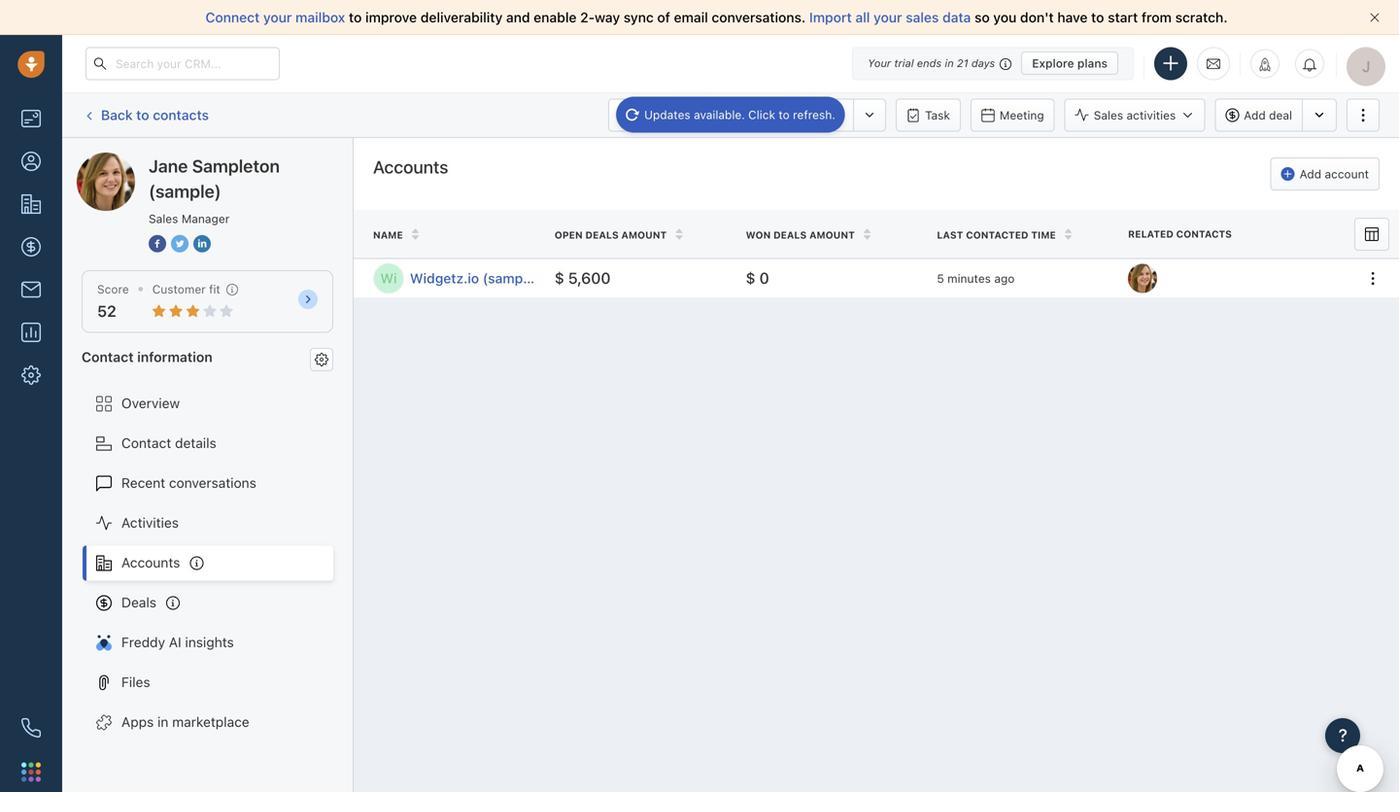 Task type: locate. For each thing, give the bounding box(es) containing it.
0 horizontal spatial sales
[[149, 212, 178, 226]]

start
[[1108, 9, 1139, 25]]

in
[[945, 57, 954, 70], [158, 714, 169, 730]]

apps in marketplace
[[122, 714, 250, 730]]

email
[[638, 108, 667, 122]]

0 vertical spatial sales
[[1094, 108, 1124, 122]]

to right mailbox
[[349, 9, 362, 25]]

1 horizontal spatial $
[[746, 269, 756, 287]]

freddy ai insights
[[122, 634, 234, 650]]

1 horizontal spatial amount
[[810, 229, 855, 240]]

contact for contact details
[[122, 435, 171, 451]]

52
[[97, 302, 116, 320]]

your left mailbox
[[263, 9, 292, 25]]

1 vertical spatial contact
[[122, 435, 171, 451]]

1 horizontal spatial your
[[874, 9, 903, 25]]

2-
[[580, 9, 595, 25]]

available.
[[694, 108, 745, 122]]

$ left 0
[[746, 269, 756, 287]]

deals right the open
[[586, 229, 619, 240]]

0 horizontal spatial contacts
[[153, 107, 209, 123]]

2 amount from the left
[[810, 229, 855, 240]]

1 amount from the left
[[622, 229, 667, 240]]

last
[[937, 229, 964, 240]]

deals
[[586, 229, 619, 240], [774, 229, 807, 240]]

2 deals from the left
[[774, 229, 807, 240]]

accounts down activities
[[122, 555, 180, 571]]

(sample) right widgetz.io
[[483, 270, 540, 286]]

(sample) up "sales manager"
[[149, 181, 221, 202]]

0 vertical spatial in
[[945, 57, 954, 70]]

1 vertical spatial contacts
[[1177, 228, 1233, 240]]

contact down 52 button
[[82, 349, 134, 365]]

add account button
[[1271, 157, 1380, 191]]

deals
[[122, 594, 157, 611]]

in left 21
[[945, 57, 954, 70]]

jane down back
[[116, 152, 146, 168]]

1 horizontal spatial sales
[[1094, 108, 1124, 122]]

of
[[658, 9, 671, 25]]

meeting button
[[971, 99, 1055, 132]]

plans
[[1078, 56, 1108, 70]]

amount right the open
[[622, 229, 667, 240]]

0 vertical spatial add
[[1245, 108, 1266, 122]]

5,600
[[569, 269, 611, 287]]

5
[[937, 271, 945, 285]]

add left deal
[[1245, 108, 1266, 122]]

enable
[[534, 9, 577, 25]]

information
[[137, 349, 213, 365]]

sampleton
[[149, 152, 216, 168], [192, 156, 280, 176]]

sales manager
[[149, 212, 230, 226]]

add left account
[[1300, 167, 1322, 181]]

don't
[[1021, 9, 1054, 25]]

connect your mailbox to improve deliverability and enable 2-way sync of email conversations. import all your sales data so you don't have to start from scratch.
[[206, 9, 1228, 25]]

linkedin circled image
[[193, 233, 211, 254]]

contacts down search your crm... text field
[[153, 107, 209, 123]]

connect your mailbox link
[[206, 9, 349, 25]]

0 horizontal spatial $
[[555, 269, 565, 287]]

open
[[555, 229, 583, 240]]

details
[[175, 435, 217, 451]]

1 vertical spatial sales
[[149, 212, 178, 226]]

widgetz.io (sample)
[[410, 270, 540, 286]]

activities
[[122, 515, 179, 531]]

1 vertical spatial accounts
[[122, 555, 180, 571]]

accounts up name
[[373, 157, 449, 177]]

overview
[[122, 395, 180, 411]]

contacts inside 'link'
[[153, 107, 209, 123]]

$ 5,600
[[555, 269, 611, 287]]

0 horizontal spatial add
[[1245, 108, 1266, 122]]

0 horizontal spatial deals
[[586, 229, 619, 240]]

contact information
[[82, 349, 213, 365]]

minutes
[[948, 271, 991, 285]]

1 $ from the left
[[555, 269, 565, 287]]

freshworks switcher image
[[21, 762, 41, 782]]

ends
[[917, 57, 942, 70]]

customer fit
[[152, 282, 220, 296]]

1 deals from the left
[[586, 229, 619, 240]]

jane down back to contacts
[[149, 156, 188, 176]]

so
[[975, 9, 990, 25]]

and
[[506, 9, 530, 25]]

2 $ from the left
[[746, 269, 756, 287]]

accounts
[[373, 157, 449, 177], [122, 555, 180, 571]]

sales up facebook circled icon
[[149, 212, 178, 226]]

widgetz.io (sample) link
[[410, 269, 540, 288]]

back to contacts link
[[82, 100, 210, 130]]

amount for open deals amount
[[622, 229, 667, 240]]

0 vertical spatial contact
[[82, 349, 134, 365]]

updates available. click to refresh.
[[645, 108, 836, 122]]

apps
[[122, 714, 154, 730]]

conversations
[[169, 475, 256, 491]]

recent
[[122, 475, 165, 491]]

5 minutes ago
[[937, 271, 1015, 285]]

sales for sales activities
[[1094, 108, 1124, 122]]

updates
[[645, 108, 691, 122]]

$ for $ 5,600
[[555, 269, 565, 287]]

score 52
[[97, 282, 129, 320]]

sales left activities
[[1094, 108, 1124, 122]]

jane sampleton (sample)
[[116, 152, 275, 168], [149, 156, 280, 202]]

1 vertical spatial in
[[158, 714, 169, 730]]

deals right the won
[[774, 229, 807, 240]]

contact details
[[122, 435, 217, 451]]

1 horizontal spatial jane
[[149, 156, 188, 176]]

1 horizontal spatial deals
[[774, 229, 807, 240]]

0 vertical spatial (sample)
[[220, 152, 275, 168]]

connect
[[206, 9, 260, 25]]

1 vertical spatial (sample)
[[149, 181, 221, 202]]

explore plans link
[[1022, 52, 1119, 75]]

jane sampleton (sample) up manager
[[149, 156, 280, 202]]

0 vertical spatial contacts
[[153, 107, 209, 123]]

2 vertical spatial (sample)
[[483, 270, 540, 286]]

insights
[[185, 634, 234, 650]]

days
[[972, 57, 996, 70]]

1 horizontal spatial accounts
[[373, 157, 449, 177]]

related contacts
[[1129, 228, 1233, 240]]

amount right the won
[[810, 229, 855, 240]]

$ 0
[[746, 269, 770, 287]]

sales
[[1094, 108, 1124, 122], [149, 212, 178, 226]]

1 horizontal spatial add
[[1300, 167, 1322, 181]]

to right back
[[136, 107, 149, 123]]

1 vertical spatial add
[[1300, 167, 1322, 181]]

sales
[[906, 9, 939, 25]]

sync
[[624, 9, 654, 25]]

you
[[994, 9, 1017, 25]]

sales activities button
[[1065, 99, 1215, 132], [1065, 99, 1206, 132]]

0 horizontal spatial amount
[[622, 229, 667, 240]]

contacts right related
[[1177, 228, 1233, 240]]

your right all
[[874, 9, 903, 25]]

task
[[926, 108, 951, 122]]

0 horizontal spatial your
[[263, 9, 292, 25]]

contact up recent
[[122, 435, 171, 451]]

in right apps
[[158, 714, 169, 730]]

1 horizontal spatial contacts
[[1177, 228, 1233, 240]]

0 horizontal spatial jane
[[116, 152, 146, 168]]

to
[[349, 9, 362, 25], [1092, 9, 1105, 25], [136, 107, 149, 123], [779, 108, 790, 122]]

$ left 5,600
[[555, 269, 565, 287]]

close image
[[1371, 13, 1380, 22]]

your trial ends in 21 days
[[868, 57, 996, 70]]

(sample) up manager
[[220, 152, 275, 168]]

add for add account
[[1300, 167, 1322, 181]]



Task type: vqa. For each thing, say whether or not it's contained in the screenshot.
activities
yes



Task type: describe. For each thing, give the bounding box(es) containing it.
account
[[1325, 167, 1370, 181]]

task button
[[896, 99, 961, 132]]

activities
[[1127, 108, 1176, 122]]

email
[[674, 9, 708, 25]]

Search your CRM... text field
[[86, 47, 280, 80]]

import
[[810, 9, 852, 25]]

add for add deal
[[1245, 108, 1266, 122]]

conversations.
[[712, 9, 806, 25]]

52 button
[[97, 302, 116, 320]]

deliverability
[[421, 9, 503, 25]]

data
[[943, 9, 971, 25]]

ai
[[169, 634, 181, 650]]

scratch.
[[1176, 9, 1228, 25]]

$ for $ 0
[[746, 269, 756, 287]]

your
[[868, 57, 892, 70]]

time
[[1032, 229, 1056, 240]]

mailbox
[[296, 9, 345, 25]]

improve
[[366, 9, 417, 25]]

add deal button
[[1215, 99, 1303, 132]]

marketplace
[[172, 714, 250, 730]]

sampleton down back to contacts
[[149, 152, 216, 168]]

from
[[1142, 9, 1172, 25]]

to inside 'link'
[[136, 107, 149, 123]]

contact for contact information
[[82, 349, 134, 365]]

call link
[[687, 99, 747, 132]]

call button
[[687, 99, 747, 132]]

freddy
[[122, 634, 165, 650]]

related
[[1129, 228, 1174, 240]]

sales activities
[[1094, 108, 1176, 122]]

open deals amount
[[555, 229, 667, 240]]

meeting
[[1000, 108, 1045, 122]]

updates available. click to refresh. link
[[616, 97, 846, 133]]

to right the "click"
[[779, 108, 790, 122]]

click
[[749, 108, 776, 122]]

recent conversations
[[122, 475, 256, 491]]

fit
[[209, 282, 220, 296]]

wi button
[[373, 263, 404, 294]]

deals for open
[[586, 229, 619, 240]]

deal
[[1270, 108, 1293, 122]]

customer
[[152, 282, 206, 296]]

21
[[957, 57, 969, 70]]

all
[[856, 9, 870, 25]]

twitter circled image
[[171, 233, 189, 254]]

back
[[101, 107, 133, 123]]

0 horizontal spatial in
[[158, 714, 169, 730]]

1 your from the left
[[263, 9, 292, 25]]

1 horizontal spatial in
[[945, 57, 954, 70]]

0 horizontal spatial accounts
[[122, 555, 180, 571]]

mng settings image
[[315, 353, 329, 366]]

files
[[122, 674, 150, 690]]

email image
[[1207, 56, 1221, 72]]

sales for sales manager
[[149, 212, 178, 226]]

amount for won deals amount
[[810, 229, 855, 240]]

add deal
[[1245, 108, 1293, 122]]

widgetz.io
[[410, 270, 479, 286]]

sms button
[[790, 99, 854, 132]]

manager
[[182, 212, 230, 226]]

sampleton up manager
[[192, 156, 280, 176]]

email button
[[608, 99, 678, 132]]

facebook circled image
[[149, 233, 166, 254]]

0 vertical spatial accounts
[[373, 157, 449, 177]]

import all your sales data link
[[810, 9, 975, 25]]

won deals amount
[[746, 229, 855, 240]]

last contacted time
[[937, 229, 1056, 240]]

explore
[[1033, 56, 1075, 70]]

way
[[595, 9, 620, 25]]

call
[[716, 108, 737, 122]]

back to contacts
[[101, 107, 209, 123]]

deals for won
[[774, 229, 807, 240]]

add account
[[1300, 167, 1370, 181]]

trial
[[895, 57, 914, 70]]

2 your from the left
[[874, 9, 903, 25]]

contacted
[[966, 229, 1029, 240]]

name
[[373, 229, 403, 240]]

wi
[[381, 270, 397, 286]]

phone element
[[12, 709, 51, 748]]

to left the start
[[1092, 9, 1105, 25]]

phone image
[[21, 718, 41, 738]]

have
[[1058, 9, 1088, 25]]

won
[[746, 229, 771, 240]]

ago
[[995, 271, 1015, 285]]

jane sampleton (sample) up "sales manager"
[[116, 152, 275, 168]]



